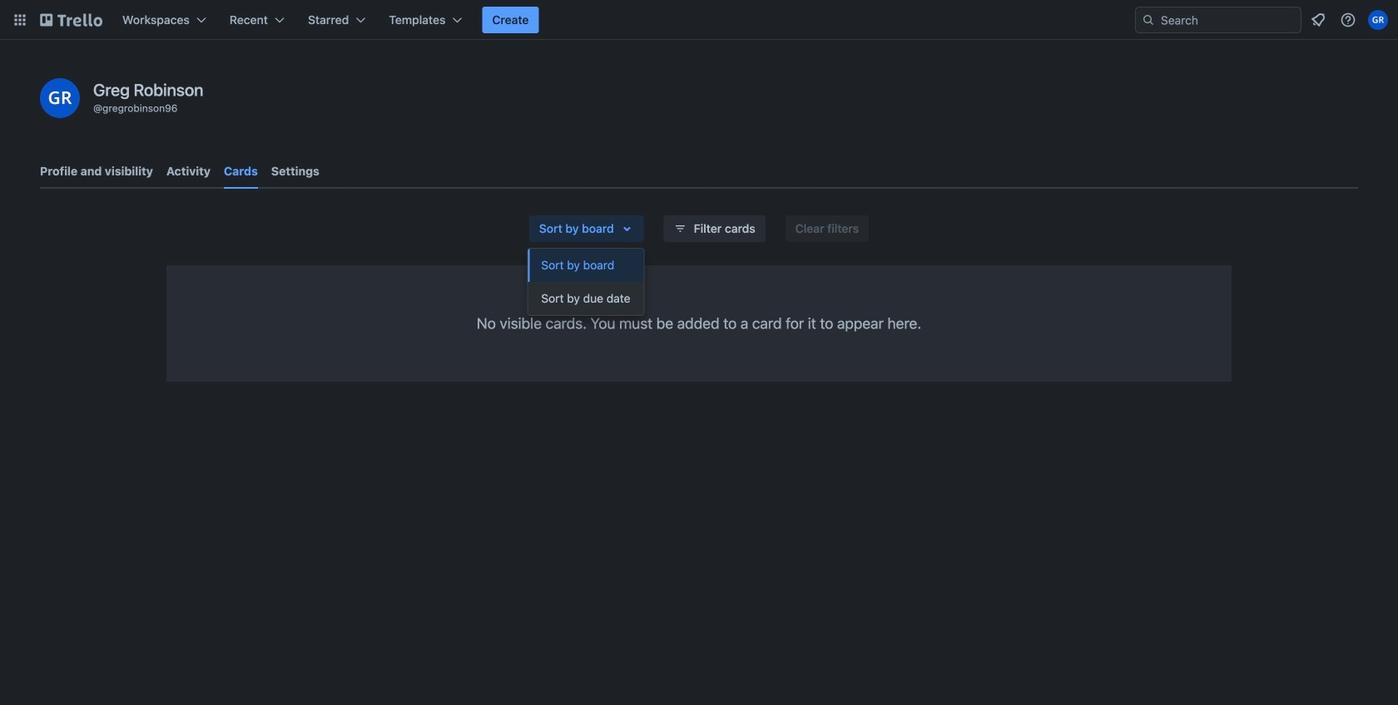 Task type: locate. For each thing, give the bounding box(es) containing it.
menu
[[528, 249, 644, 315]]

back to home image
[[40, 7, 102, 33]]

primary element
[[0, 0, 1398, 40]]

greg robinson (gregrobinson96) image
[[40, 78, 80, 118]]

greg robinson (gregrobinson96) image
[[1369, 10, 1389, 30]]



Task type: vqa. For each thing, say whether or not it's contained in the screenshot.
the lists ICON
no



Task type: describe. For each thing, give the bounding box(es) containing it.
Search field
[[1155, 8, 1301, 32]]

open information menu image
[[1340, 12, 1357, 28]]

search image
[[1142, 13, 1155, 27]]

0 notifications image
[[1309, 10, 1329, 30]]



